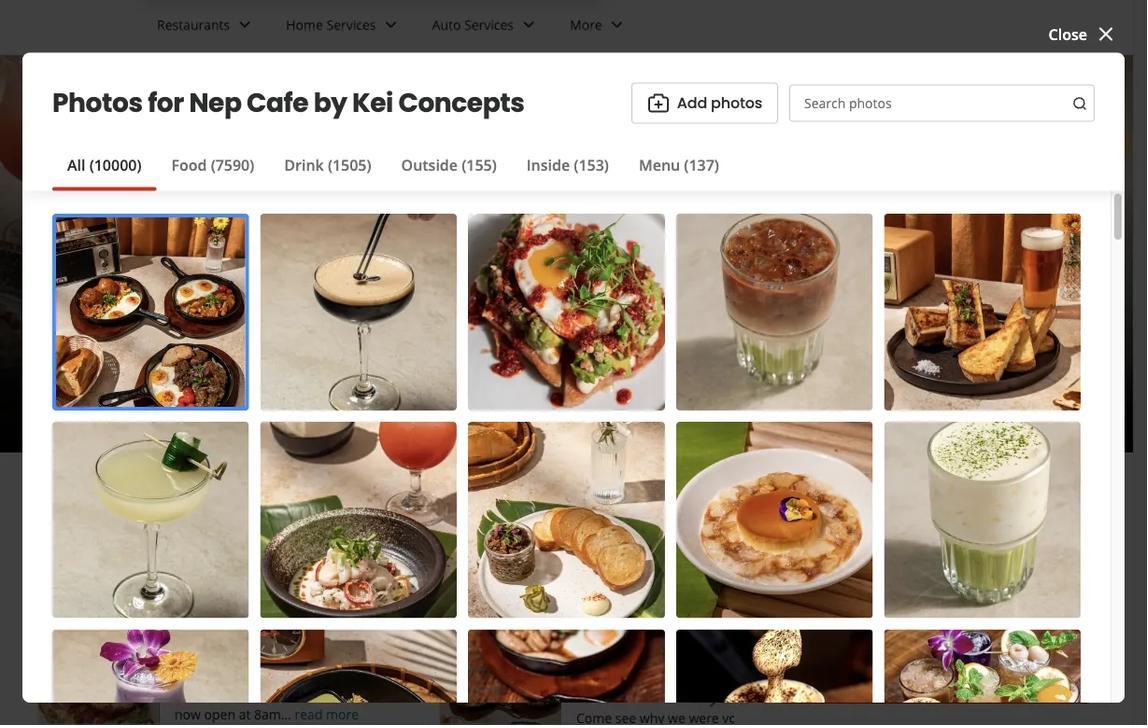 Task type: vqa. For each thing, say whether or not it's contained in the screenshot.
the right of
no



Task type: locate. For each thing, give the bounding box(es) containing it.
more inside more time to brunch with us as we're now open at 8am…
[[175, 687, 207, 705]]

more
[[570, 16, 602, 33], [175, 687, 207, 705]]

as
[[351, 687, 365, 705]]

0 horizontal spatial food
[[171, 155, 207, 175]]

photos right '10k'
[[991, 383, 1042, 404]]

photos
[[52, 85, 143, 122]]

delivery
[[796, 556, 855, 576]]

a
[[124, 500, 134, 521]]

1 horizontal spatial add
[[677, 93, 707, 114]]

see all 10k photos
[[913, 383, 1042, 404]]

at down to
[[239, 706, 251, 723]]

no
[[781, 623, 799, 640]]

hours
[[377, 393, 420, 413]]

brunch right &
[[406, 360, 460, 380]]

0 vertical spatial more
[[570, 16, 602, 33]]

0 horizontal spatial tab list
[[52, 154, 734, 191]]

see for see hours
[[596, 396, 615, 411]]

0 vertical spatial brunch
[[406, 360, 460, 380]]

in
[[910, 623, 921, 640]]

business categories element
[[142, 0, 1096, 54]]

24 chevron down v2 image inside restaurants link
[[234, 13, 256, 36]]

0 horizontal spatial photos
[[711, 93, 762, 114]]

3:00
[[286, 393, 316, 413]]

nep right for
[[189, 85, 241, 122]]

24 chevron down v2 image
[[606, 13, 628, 36]]

open
[[221, 657, 259, 678], [204, 706, 235, 723]]

1 vertical spatial concepts
[[533, 249, 751, 312]]

0 vertical spatial food
[[171, 155, 207, 175]]

, left cafes
[[460, 360, 464, 380]]

1 vertical spatial more
[[175, 687, 207, 705]]

next image for add photo link
[[702, 691, 723, 714]]

3
[[489, 393, 497, 413]]

1 vertical spatial food
[[837, 506, 882, 532]]

photos
[[711, 93, 762, 114], [991, 383, 1042, 404]]

24 add photo v2 image
[[647, 92, 670, 115]]

services right home
[[326, 16, 376, 33]]

by up drink (1505)
[[314, 85, 347, 122]]

food left '(7590)'
[[171, 155, 207, 175]]

edit
[[624, 364, 645, 380]]

services
[[326, 16, 376, 33], [464, 16, 514, 33]]

review
[[138, 500, 186, 521]]

24 chevron down v2 image
[[234, 13, 256, 36], [380, 13, 402, 36], [518, 13, 540, 36]]

brunch inside brunch dreams come true at nep cafe!
[[576, 657, 631, 678]]

by up 4.4 (2,597 reviews)
[[386, 249, 444, 312]]

(2,597
[[371, 319, 414, 339]]

order inside "button"
[[934, 673, 976, 695]]

1 vertical spatial open
[[204, 706, 235, 723]]

24 chevron down v2 image for auto services
[[518, 13, 540, 36]]

brunch
[[257, 687, 301, 705]]

8am…
[[254, 706, 291, 723]]

updates from this business
[[37, 592, 296, 618]]

edit button
[[615, 362, 653, 384]]

1 vertical spatial at
[[239, 706, 251, 723]]

more time to brunch with us as we're now open at 8am…
[[175, 687, 401, 723]]

we're
[[175, 657, 218, 678]]

takeout
[[884, 556, 943, 576]]

am
[[250, 393, 274, 413]]

cafe!
[[607, 680, 648, 701]]

photos up '(137)'
[[711, 93, 762, 114]]

more inside business categories element
[[570, 16, 602, 33]]

0 horizontal spatial more
[[175, 687, 207, 705]]

24 chevron down v2 image right auto services at the left top of page
[[518, 13, 540, 36]]

more left 24 chevron down v2 icon at the top right
[[570, 16, 602, 33]]

photos for nep cafe by kei concepts
[[52, 85, 524, 122]]

next image
[[1085, 239, 1107, 261], [702, 691, 723, 714]]

brunch
[[406, 360, 460, 380], [576, 657, 631, 678]]

2 services from the left
[[464, 16, 514, 33]]

claimed
[[189, 360, 248, 380]]

1 vertical spatial photos
[[991, 383, 1042, 404]]

1 horizontal spatial food
[[837, 506, 882, 532]]

, up weeks
[[508, 360, 512, 380]]

,
[[460, 360, 464, 380], [508, 360, 512, 380]]

0 vertical spatial next image
[[1085, 239, 1107, 261]]

follow
[[618, 500, 664, 521]]

restaurants
[[157, 16, 230, 33]]

(153)
[[574, 155, 609, 175]]

1 horizontal spatial services
[[464, 16, 514, 33]]

1 horizontal spatial at
[[781, 657, 797, 678]]

0 vertical spatial add
[[677, 93, 707, 114]]

24 chevron down v2 image inside home services link
[[380, 13, 402, 36]]

start order
[[895, 673, 976, 695]]

photo of nep cafe by kei concepts - fountain valley, ca, us. avocado marble milk image
[[630, 55, 895, 453]]

0 horizontal spatial ,
[[460, 360, 464, 380]]

-
[[278, 393, 283, 413]]

pick up in 10-20 mins
[[863, 623, 992, 640]]

photos inside add photos link
[[711, 93, 762, 114]]

0 vertical spatial order
[[781, 506, 834, 532]]

0 vertical spatial concepts
[[398, 85, 524, 122]]

1 horizontal spatial 24 chevron down v2 image
[[380, 13, 402, 36]]

1 vertical spatial brunch
[[576, 657, 631, 678]]

photo of nep cafe by kei concepts - fountain valley, ca, us. ube colada image
[[895, 55, 1147, 453]]

1 horizontal spatial order
[[934, 673, 976, 695]]

tab list containing all (10000)
[[52, 154, 734, 191]]

for
[[148, 85, 184, 122]]

24 chevron down v2 image left auto
[[380, 13, 402, 36]]

home services
[[286, 16, 376, 33]]

0 vertical spatial photos
[[711, 93, 762, 114]]

time
[[210, 687, 238, 705]]

1 vertical spatial tab list
[[781, 555, 958, 592]]

kei up reviews) on the left of page
[[453, 249, 524, 312]]

concepts up edit
[[533, 249, 751, 312]]

0 horizontal spatial at
[[239, 706, 251, 723]]

at
[[781, 657, 797, 678], [239, 706, 251, 723]]

cafe up "4.4"
[[270, 249, 377, 312]]

cafe up drink
[[247, 85, 308, 122]]

home
[[286, 16, 323, 33]]

order up delivery
[[781, 506, 834, 532]]

brunch up nep
[[576, 657, 631, 678]]

(155)
[[462, 155, 497, 175]]

2 24 chevron down v2 image from the left
[[380, 13, 402, 36]]

0 horizontal spatial add
[[254, 500, 284, 521]]

open down time
[[204, 706, 235, 723]]

us
[[334, 687, 348, 705]]

1 24 chevron down v2 image from the left
[[234, 13, 256, 36]]

24 chevron down v2 image right restaurants
[[234, 13, 256, 36]]

photo of nep cafe by kei concepts - fountain valley, ca, us. seafood ceviche image
[[0, 55, 99, 453]]

1 vertical spatial kei
[[453, 249, 524, 312]]

see left the hours
[[596, 396, 615, 411]]

food up delivery
[[837, 506, 882, 532]]

concepts up "outside (155)"
[[398, 85, 524, 122]]

2 horizontal spatial 24 chevron down v2 image
[[518, 13, 540, 36]]

tab list containing delivery
[[781, 555, 958, 592]]

kei up (1505)
[[352, 85, 393, 122]]

0 vertical spatial kei
[[352, 85, 393, 122]]

brunch dreams come true at nep cafe!
[[576, 657, 797, 701]]

info alert
[[354, 392, 576, 415]]

all
[[944, 383, 961, 404]]

previous image
[[26, 239, 49, 261]]

1 horizontal spatial see
[[913, 383, 940, 404]]

we're
[[368, 687, 401, 705]]

at right true
[[781, 657, 797, 678]]

see hours
[[596, 396, 649, 411]]

0 horizontal spatial services
[[326, 16, 376, 33]]

tab list
[[52, 154, 734, 191], [781, 555, 958, 592]]

1 horizontal spatial kei
[[453, 249, 524, 312]]

3 24 chevron down v2 image from the left
[[518, 13, 540, 36]]

more for more time to brunch with us as we're now open at 8am…
[[175, 687, 207, 705]]

close button
[[1049, 22, 1117, 45]]

pick
[[863, 623, 887, 640]]

0 horizontal spatial next image
[[702, 691, 723, 714]]

16 claim filled v2 image
[[170, 363, 185, 378]]

order right "start" at the bottom of page
[[934, 673, 976, 695]]

1 vertical spatial by
[[386, 249, 444, 312]]

0 horizontal spatial 24 chevron down v2 image
[[234, 13, 256, 36]]

more up now
[[175, 687, 207, 705]]

drink (1505)
[[284, 155, 371, 175]]

ago
[[550, 393, 576, 413]]

0 horizontal spatial brunch
[[406, 360, 460, 380]]

outside
[[401, 155, 458, 175]]

write
[[82, 500, 121, 521]]

pm
[[320, 393, 343, 413]]

1 horizontal spatial more
[[570, 16, 602, 33]]

nep
[[576, 680, 604, 701]]

drink
[[284, 155, 324, 175]]

0 horizontal spatial see
[[596, 396, 615, 411]]

add photo
[[254, 500, 332, 521]]

see hours link
[[587, 393, 658, 416]]

tab list for see all 10k photos
[[52, 154, 734, 191]]

updated
[[424, 393, 485, 413]]

add right 24 add photo v2
[[677, 93, 707, 114]]

add right 24 camera v2 image
[[254, 500, 284, 521]]

search image
[[1072, 96, 1087, 111]]

breakfast & brunch link
[[314, 360, 460, 380]]

1 horizontal spatial next image
[[1085, 239, 1107, 261]]

24 share v2 image
[[371, 500, 393, 522]]

0 vertical spatial tab list
[[52, 154, 734, 191]]

services right auto
[[464, 16, 514, 33]]

1 services from the left
[[326, 16, 376, 33]]

24 save outline v2 image
[[483, 500, 505, 522]]

1 horizontal spatial brunch
[[576, 657, 631, 678]]

see inside see all 10k photos link
[[913, 383, 940, 404]]

concepts
[[398, 85, 524, 122], [533, 249, 751, 312]]

1 horizontal spatial tab list
[[781, 555, 958, 592]]

nep up 4.4 star rating image
[[170, 249, 261, 312]]

more for more
[[570, 16, 602, 33]]

0 vertical spatial by
[[314, 85, 347, 122]]

$$
[[272, 360, 289, 380]]

no fees
[[781, 623, 832, 640]]

1 vertical spatial add
[[254, 500, 284, 521]]

see left all
[[913, 383, 940, 404]]

to
[[241, 687, 254, 705]]

0 horizontal spatial concepts
[[398, 85, 524, 122]]

0 horizontal spatial by
[[314, 85, 347, 122]]

outside (155)
[[401, 155, 497, 175]]

1 vertical spatial next image
[[702, 691, 723, 714]]

nep
[[189, 85, 241, 122], [170, 249, 261, 312]]

see inside see hours "link"
[[596, 396, 615, 411]]

all
[[67, 155, 85, 175]]

1 vertical spatial order
[[934, 673, 976, 695]]

1 horizontal spatial ,
[[508, 360, 512, 380]]

24 camera v2 image
[[224, 500, 247, 522]]

0 vertical spatial open
[[221, 657, 259, 678]]

menu (137)
[[639, 155, 719, 175]]

previous image
[[49, 691, 69, 714]]

24 chevron down v2 image inside auto services link
[[518, 13, 540, 36]]

1 horizontal spatial photos
[[991, 383, 1042, 404]]

order food
[[781, 506, 882, 532]]

order
[[781, 506, 834, 532], [934, 673, 976, 695]]

0 vertical spatial at
[[781, 657, 797, 678]]

auto services link
[[417, 0, 555, 54]]

open up to
[[221, 657, 259, 678]]

kei
[[352, 85, 393, 122], [453, 249, 524, 312]]

food
[[171, 155, 207, 175], [837, 506, 882, 532]]

menu
[[639, 155, 680, 175]]

start
[[895, 673, 930, 695]]

reviews)
[[417, 319, 477, 339]]



Task type: describe. For each thing, give the bounding box(es) containing it.
mins
[[962, 623, 992, 640]]

16 info v2 image
[[354, 395, 369, 410]]

1 vertical spatial cafe
[[270, 249, 377, 312]]

0 horizontal spatial order
[[781, 506, 834, 532]]

tab list for home services
[[781, 555, 958, 592]]

add photos
[[677, 93, 762, 114]]

open
[[170, 393, 209, 413]]

close
[[1049, 24, 1087, 44]]

true
[[745, 657, 778, 678]]

open 8:00 am - 3:00 pm
[[170, 393, 343, 413]]

business
[[213, 592, 296, 618]]

share button
[[355, 490, 459, 532]]

photo of nep cafe by kei concepts - fountain valley, ca, us. bánh mì patê image
[[99, 55, 364, 453]]

more
[[326, 706, 359, 723]]

weeks
[[501, 393, 546, 413]]

add for add photos
[[677, 93, 707, 114]]

(1505)
[[328, 155, 371, 175]]

services for home services
[[326, 16, 376, 33]]

24 close v2 image
[[1095, 23, 1117, 45]]

see all 10k photos link
[[882, 371, 1073, 416]]

(10000)
[[89, 155, 141, 175]]

auto services
[[432, 16, 514, 33]]

up
[[890, 623, 906, 640]]

8:00
[[217, 393, 246, 413]]

restaurants link
[[142, 0, 271, 54]]

cafes
[[467, 360, 508, 380]]

0 vertical spatial cafe
[[247, 85, 308, 122]]

vietnamese link
[[516, 360, 604, 380]]

nep cafe by kei concepts
[[170, 249, 751, 312]]

breakfast & brunch , cafes , vietnamese
[[314, 360, 604, 380]]

food inside tab list
[[171, 155, 207, 175]]

save
[[513, 500, 549, 521]]

late
[[262, 657, 291, 678]]

next image for home services link
[[1085, 239, 1107, 261]]

start order button
[[781, 663, 1090, 704]]

share
[[401, 500, 444, 521]]

24 add v2 image
[[588, 500, 611, 522]]

fees
[[803, 623, 832, 640]]

brunch dreams come true at nep cafe! image
[[440, 642, 561, 726]]

hours
[[618, 396, 649, 411]]

come
[[696, 657, 742, 678]]

this
[[171, 592, 209, 618]]

home services link
[[271, 0, 417, 54]]

updates from this business element
[[7, 561, 826, 726]]

at inside more time to brunch with us as we're now open at 8am…
[[239, 706, 251, 723]]

4.4 star rating image
[[170, 314, 334, 344]]

2 , from the left
[[508, 360, 512, 380]]

food (7590)
[[171, 155, 254, 175]]

we're open late image
[[38, 642, 160, 726]]

Search photos text field
[[789, 85, 1095, 122]]

services for auto services
[[464, 16, 514, 33]]

read
[[295, 706, 323, 723]]

1 horizontal spatial by
[[386, 249, 444, 312]]

inside (153)
[[527, 155, 609, 175]]

photo
[[288, 500, 332, 521]]

with
[[304, 687, 330, 705]]

open inside more time to brunch with us as we're now open at 8am…
[[204, 706, 235, 723]]

see for see all 10k photos
[[913, 383, 940, 404]]

write a review link
[[37, 490, 201, 532]]

photo of nep cafe by kei concepts - fountain valley, ca, us. coffee flan image
[[364, 55, 630, 453]]

all (10000)
[[67, 155, 141, 175]]

&
[[390, 360, 402, 380]]

updates
[[37, 592, 115, 618]]

write a review
[[82, 500, 186, 521]]

auto
[[432, 16, 461, 33]]

breakfast
[[314, 360, 387, 380]]

takeout tab panel
[[781, 592, 958, 600]]

4.4 (2,597 reviews)
[[346, 319, 477, 339]]

vietnamese
[[516, 360, 604, 380]]

(2,597 reviews) link
[[371, 319, 477, 339]]

from
[[119, 592, 167, 618]]

10k
[[965, 383, 987, 404]]

1 vertical spatial nep
[[170, 249, 261, 312]]

20
[[944, 623, 959, 640]]

24 star v2 image
[[52, 500, 75, 522]]

we're open late
[[175, 657, 291, 678]]

24 chevron down v2 image for home services
[[380, 13, 402, 36]]

more link
[[555, 0, 643, 54]]

1 , from the left
[[460, 360, 464, 380]]

(137)
[[684, 155, 719, 175]]

1 horizontal spatial concepts
[[533, 249, 751, 312]]

0 vertical spatial nep
[[189, 85, 241, 122]]

(7590)
[[211, 155, 254, 175]]

photos inside see all 10k photos link
[[991, 383, 1042, 404]]

at inside brunch dreams come true at nep cafe!
[[781, 657, 797, 678]]

dreams
[[634, 657, 693, 678]]

0 horizontal spatial kei
[[352, 85, 393, 122]]

24 chevron down v2 image for restaurants
[[234, 13, 256, 36]]

add for add photo
[[254, 500, 284, 521]]

add photos link
[[631, 83, 778, 124]]

hours updated 3 weeks ago
[[377, 393, 576, 413]]

10-
[[925, 623, 944, 640]]



